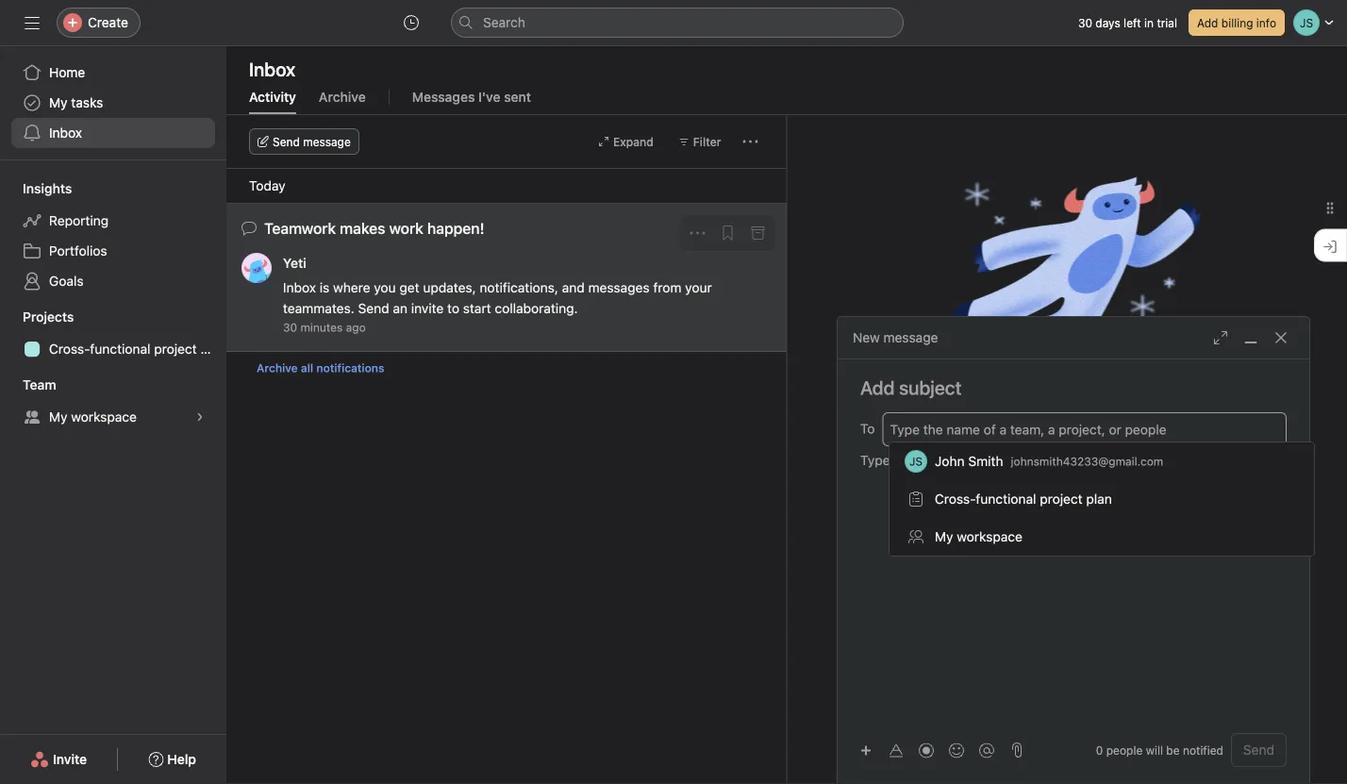 Task type: describe. For each thing, give the bounding box(es) containing it.
archive for archive
[[319, 89, 366, 105]]

reporting link
[[11, 206, 215, 236]]

30 inside 'yeti inbox is where you get updates, notifications, and messages from your teammates. send an invite to start collaborating. 30 minutes ago'
[[283, 321, 297, 334]]

close image
[[1274, 330, 1289, 345]]

search
[[483, 15, 526, 30]]

notifications, inside 'yeti inbox is where you get updates, notifications, and messages from your teammates. send an invite to start collaborating. 30 minutes ago'
[[480, 280, 559, 295]]

create
[[88, 15, 128, 30]]

30 days left in trial
[[1079, 16, 1178, 29]]

team button
[[0, 376, 56, 394]]

be
[[1167, 744, 1180, 757]]

add billing info button
[[1189, 9, 1285, 36]]

people
[[1107, 744, 1143, 757]]

projects button
[[0, 308, 74, 327]]

invite button
[[18, 743, 99, 777]]

i've
[[479, 89, 501, 105]]

from inside inbox is where you get updates, notifications, and messages from your teammates. send an invite to start collaborating.
[[1223, 397, 1252, 412]]

ago
[[346, 321, 366, 334]]

where inside inbox is where you get updates, notifications, and messages from your teammates. send an invite to start collaborating.
[[903, 397, 940, 412]]

record a video image
[[919, 743, 934, 758]]

inbox is where you get updates, notifications, and messages from your teammates. send an invite to start collaborating.
[[853, 397, 1282, 433]]

create button
[[57, 8, 141, 38]]

makes
[[340, 219, 385, 237]]

portfolios link
[[11, 236, 215, 266]]

start inside inbox is where you get updates, notifications, and messages from your teammates. send an invite to start collaborating.
[[1100, 418, 1128, 433]]

send message button
[[249, 128, 359, 155]]

your inside inbox is where you get updates, notifications, and messages from your teammates. send an invite to start collaborating.
[[1255, 397, 1282, 412]]

billing
[[1222, 16, 1254, 29]]

is inside inbox is where you get updates, notifications, and messages from your teammates. send an invite to start collaborating.
[[890, 397, 900, 412]]

filter
[[693, 135, 721, 148]]

message
[[303, 135, 351, 148]]

add billing info
[[1198, 16, 1277, 29]]

updates, inside inbox is where you get updates, notifications, and messages from your teammates. send an invite to start collaborating.
[[993, 397, 1046, 412]]

inbox inside global element
[[49, 125, 82, 141]]

portfolios
[[49, 243, 107, 259]]

my for my tasks
[[49, 95, 68, 110]]

Type the name of a team, a project, or people text field
[[890, 418, 1181, 441]]

archive notification image
[[751, 226, 766, 241]]

and inside inbox is where you get updates, notifications, and messages from your teammates. send an invite to start collaborating.
[[1132, 397, 1155, 412]]

inbox link
[[11, 118, 215, 148]]

0 vertical spatial more actions image
[[743, 134, 758, 149]]

reporting
[[49, 213, 109, 228]]

where inside 'yeti inbox is where you get updates, notifications, and messages from your teammates. send an invite to start collaborating. 30 minutes ago'
[[333, 280, 370, 295]]

sent
[[504, 89, 531, 105]]

notified
[[1183, 744, 1224, 757]]

updates, inside 'yeti inbox is where you get updates, notifications, and messages from your teammates. send an invite to start collaborating. 30 minutes ago'
[[423, 280, 476, 295]]

archive all notifications button
[[226, 352, 787, 384]]

insights element
[[0, 172, 226, 300]]

invite teammates
[[1016, 468, 1120, 483]]

teams element
[[0, 368, 226, 436]]

notifications, inside inbox is where you get updates, notifications, and messages from your teammates. send an invite to start collaborating.
[[1050, 397, 1128, 412]]

insights button
[[0, 179, 72, 198]]

home link
[[11, 58, 215, 88]]

invite for invite
[[53, 752, 87, 767]]

invite inside 'yeti inbox is where you get updates, notifications, and messages from your teammates. send an invite to start collaborating. 30 minutes ago'
[[411, 301, 444, 316]]

invite teammates button
[[1003, 459, 1132, 493]]

send button
[[1231, 733, 1287, 767]]

send inside inbox is where you get updates, notifications, and messages from your teammates. send an invite to start collaborating.
[[995, 418, 1026, 433]]

yeti
[[283, 255, 306, 271]]

projects element
[[0, 300, 226, 368]]

Add subject text field
[[838, 375, 1310, 401]]

minutes
[[301, 321, 343, 334]]

to
[[861, 421, 875, 436]]

all
[[301, 361, 313, 375]]

activity link
[[249, 89, 296, 114]]

cross-functional project plan
[[49, 341, 226, 357]]

see details, my workspace image
[[194, 411, 206, 423]]

team
[[23, 377, 56, 393]]

start inside 'yeti inbox is where you get updates, notifications, and messages from your teammates. send an invite to start collaborating. 30 minutes ago'
[[463, 301, 491, 316]]

help button
[[136, 743, 208, 777]]

messages inside 'yeti inbox is where you get updates, notifications, and messages from your teammates. send an invite to start collaborating. 30 minutes ago'
[[588, 280, 650, 295]]

get inside inbox is where you get updates, notifications, and messages from your teammates. send an invite to start collaborating.
[[969, 397, 989, 412]]

0
[[1096, 744, 1104, 757]]

project
[[154, 341, 197, 357]]

insights
[[23, 181, 72, 196]]

search button
[[451, 8, 904, 38]]



Task type: vqa. For each thing, say whether or not it's contained in the screenshot.
the Task Name 'text box'
no



Task type: locate. For each thing, give the bounding box(es) containing it.
where down new message
[[903, 397, 940, 412]]

archive left all
[[257, 361, 298, 375]]

0 horizontal spatial archive
[[257, 361, 298, 375]]

1 vertical spatial notifications,
[[1050, 397, 1128, 412]]

goals
[[49, 273, 84, 289]]

1 my from the top
[[49, 95, 68, 110]]

to down add subject text box
[[1084, 418, 1097, 433]]

send
[[273, 135, 300, 148], [358, 301, 389, 316], [995, 418, 1026, 433], [1244, 742, 1275, 758]]

0 horizontal spatial is
[[320, 280, 330, 295]]

inbox down my tasks
[[49, 125, 82, 141]]

messages i've sent
[[412, 89, 531, 105]]

0 horizontal spatial and
[[562, 280, 585, 295]]

1 vertical spatial messages
[[1158, 397, 1220, 412]]

at mention image
[[980, 743, 995, 758]]

0 vertical spatial my
[[49, 95, 68, 110]]

0 vertical spatial from
[[653, 280, 682, 295]]

0 vertical spatial is
[[320, 280, 330, 295]]

global element
[[0, 46, 226, 159]]

0 horizontal spatial get
[[400, 280, 420, 295]]

1 horizontal spatial where
[[903, 397, 940, 412]]

trial
[[1157, 16, 1178, 29]]

1 horizontal spatial 30
[[1079, 16, 1093, 29]]

1 vertical spatial your
[[1255, 397, 1282, 412]]

notifications, up archive all notifications button
[[480, 280, 559, 295]]

teammates.
[[283, 301, 355, 316], [920, 418, 992, 433]]

1 horizontal spatial teammates.
[[920, 418, 992, 433]]

inbox up to
[[853, 397, 886, 412]]

updates, up type the name of a team, a project, or people text field
[[993, 397, 1046, 412]]

send message
[[273, 135, 351, 148]]

inbox inside inbox is where you get updates, notifications, and messages from your teammates. send an invite to start collaborating.
[[853, 397, 886, 412]]

get up type the name of a team, a project, or people text field
[[969, 397, 989, 412]]

1 vertical spatial to
[[1084, 418, 1097, 433]]

1 vertical spatial invite
[[53, 752, 87, 767]]

0 vertical spatial an
[[393, 301, 408, 316]]

where up ago
[[333, 280, 370, 295]]

cross-functional project plan link
[[11, 334, 226, 364]]

teammates. right to
[[920, 418, 992, 433]]

plan
[[200, 341, 226, 357]]

search list box
[[451, 8, 904, 38]]

0 horizontal spatial an
[[393, 301, 408, 316]]

1 horizontal spatial updates,
[[993, 397, 1046, 412]]

0 vertical spatial notifications,
[[480, 280, 559, 295]]

info
[[1257, 16, 1277, 29]]

invite down work happen!
[[411, 301, 444, 316]]

to up archive all notifications button
[[447, 301, 460, 316]]

is up minutes
[[320, 280, 330, 295]]

1 vertical spatial teammates.
[[920, 418, 992, 433]]

an down teamwork makes work happen!
[[393, 301, 408, 316]]

expand
[[613, 135, 654, 148]]

0 horizontal spatial from
[[653, 280, 682, 295]]

1 horizontal spatial start
[[1100, 418, 1128, 433]]

tasks
[[71, 95, 103, 110]]

0 horizontal spatial 30
[[283, 321, 297, 334]]

0 vertical spatial collaborating.
[[495, 301, 578, 316]]

your inside 'yeti inbox is where you get updates, notifications, and messages from your teammates. send an invite to start collaborating. 30 minutes ago'
[[685, 280, 712, 295]]

an inside 'yeti inbox is where you get updates, notifications, and messages from your teammates. send an invite to start collaborating. 30 minutes ago'
[[393, 301, 408, 316]]

0 vertical spatial start
[[463, 301, 491, 316]]

workspace
[[71, 409, 137, 425]]

more actions image right "filter" on the top of the page
[[743, 134, 758, 149]]

history image
[[404, 15, 419, 30]]

30 left minutes
[[283, 321, 297, 334]]

updates, down work happen!
[[423, 280, 476, 295]]

0 vertical spatial messages
[[588, 280, 650, 295]]

expand button
[[590, 128, 662, 155]]

dialog containing new message
[[838, 317, 1310, 784]]

you up type the name of a team, a project, or people text field
[[944, 397, 966, 412]]

2 my from the top
[[49, 409, 68, 425]]

my workspace link
[[11, 402, 215, 432]]

0 horizontal spatial invite
[[53, 752, 87, 767]]

teammates. inside 'yeti inbox is where you get updates, notifications, and messages from your teammates. send an invite to start collaborating. 30 minutes ago'
[[283, 301, 355, 316]]

left
[[1124, 16, 1142, 29]]

1 vertical spatial invite
[[1048, 418, 1081, 433]]

send right notified on the right of the page
[[1244, 742, 1275, 758]]

updates,
[[423, 280, 476, 295], [993, 397, 1046, 412]]

1 vertical spatial an
[[1030, 418, 1045, 433]]

get
[[400, 280, 420, 295], [969, 397, 989, 412]]

notifications,
[[480, 280, 559, 295], [1050, 397, 1128, 412]]

messages i've sent link
[[412, 89, 531, 114]]

send inside 'yeti inbox is where you get updates, notifications, and messages from your teammates. send an invite to start collaborating. 30 minutes ago'
[[358, 301, 389, 316]]

insert an object image
[[861, 745, 872, 756]]

1 horizontal spatial collaborating.
[[1132, 418, 1215, 433]]

1 horizontal spatial more actions image
[[743, 134, 758, 149]]

0 horizontal spatial collaborating.
[[495, 301, 578, 316]]

archive link
[[319, 89, 366, 114]]

1 horizontal spatial is
[[890, 397, 900, 412]]

1 horizontal spatial your
[[1255, 397, 1282, 412]]

add to bookmarks image
[[721, 226, 736, 241]]

from
[[653, 280, 682, 295], [1223, 397, 1252, 412]]

1 vertical spatial more actions image
[[690, 226, 705, 241]]

1 vertical spatial my
[[49, 409, 68, 425]]

1 vertical spatial updates,
[[993, 397, 1046, 412]]

0 horizontal spatial messages
[[588, 280, 650, 295]]

invite for invite teammates
[[1016, 468, 1048, 483]]

1 vertical spatial is
[[890, 397, 900, 412]]

and
[[562, 280, 585, 295], [1132, 397, 1155, 412]]

1 vertical spatial archive
[[257, 361, 298, 375]]

0 vertical spatial to
[[447, 301, 460, 316]]

goals link
[[11, 266, 215, 296]]

0 horizontal spatial teammates.
[[283, 301, 355, 316]]

to inside inbox is where you get updates, notifications, and messages from your teammates. send an invite to start collaborating.
[[1084, 418, 1097, 433]]

0 horizontal spatial notifications,
[[480, 280, 559, 295]]

your
[[685, 280, 712, 295], [1255, 397, 1282, 412]]

from inside 'yeti inbox is where you get updates, notifications, and messages from your teammates. send an invite to start collaborating. 30 minutes ago'
[[653, 280, 682, 295]]

you inside inbox is where you get updates, notifications, and messages from your teammates. send an invite to start collaborating.
[[944, 397, 966, 412]]

get inside 'yeti inbox is where you get updates, notifications, and messages from your teammates. send an invite to start collaborating. 30 minutes ago'
[[400, 280, 420, 295]]

messages
[[412, 89, 475, 105]]

today
[[249, 178, 286, 193]]

archive inside button
[[257, 361, 298, 375]]

to
[[447, 301, 460, 316], [1084, 418, 1097, 433]]

0 horizontal spatial where
[[333, 280, 370, 295]]

add
[[1198, 16, 1219, 29]]

to inside 'yeti inbox is where you get updates, notifications, and messages from your teammates. send an invite to start collaborating. 30 minutes ago'
[[447, 301, 460, 316]]

1 vertical spatial get
[[969, 397, 989, 412]]

send inside button
[[273, 135, 300, 148]]

teammates. up minutes
[[283, 301, 355, 316]]

invite
[[1016, 468, 1048, 483], [53, 752, 87, 767]]

0 horizontal spatial you
[[374, 280, 396, 295]]

notifications, up type the name of a team, a project, or people text field
[[1050, 397, 1128, 412]]

30 left days
[[1079, 16, 1093, 29]]

1 horizontal spatial from
[[1223, 397, 1252, 412]]

hide sidebar image
[[25, 15, 40, 30]]

minimize image
[[1244, 330, 1259, 345]]

formatting image
[[889, 743, 904, 758]]

is inside 'yeti inbox is where you get updates, notifications, and messages from your teammates. send an invite to start collaborating. 30 minutes ago'
[[320, 280, 330, 295]]

1 horizontal spatial an
[[1030, 418, 1045, 433]]

1 vertical spatial start
[[1100, 418, 1128, 433]]

1 horizontal spatial to
[[1084, 418, 1097, 433]]

archive up message
[[319, 89, 366, 105]]

work happen!
[[389, 219, 485, 237]]

archive
[[319, 89, 366, 105], [257, 361, 298, 375]]

0 vertical spatial invite
[[1016, 468, 1048, 483]]

emoji image
[[949, 743, 964, 758]]

collaborating. inside 'yeti inbox is where you get updates, notifications, and messages from your teammates. send an invite to start collaborating. 30 minutes ago'
[[495, 301, 578, 316]]

0 vertical spatial teammates.
[[283, 301, 355, 316]]

help
[[167, 752, 196, 767]]

1 horizontal spatial invite
[[1016, 468, 1048, 483]]

0 vertical spatial you
[[374, 280, 396, 295]]

0 vertical spatial 30
[[1079, 16, 1093, 29]]

where
[[333, 280, 370, 295], [903, 397, 940, 412]]

0 vertical spatial where
[[333, 280, 370, 295]]

0 vertical spatial invite
[[411, 301, 444, 316]]

1 vertical spatial you
[[944, 397, 966, 412]]

1 horizontal spatial invite
[[1048, 418, 1081, 433]]

1 vertical spatial from
[[1223, 397, 1252, 412]]

teammates. inside inbox is where you get updates, notifications, and messages from your teammates. send an invite to start collaborating.
[[920, 418, 992, 433]]

send up ago
[[358, 301, 389, 316]]

inbox down the yeti
[[283, 280, 316, 295]]

teamwork
[[264, 219, 336, 237]]

0 horizontal spatial invite
[[411, 301, 444, 316]]

activity
[[249, 89, 296, 105]]

archive all notifications
[[257, 361, 385, 375]]

my tasks link
[[11, 88, 215, 118]]

0 vertical spatial and
[[562, 280, 585, 295]]

is
[[320, 280, 330, 295], [890, 397, 900, 412]]

my tasks
[[49, 95, 103, 110]]

an down add subject text box
[[1030, 418, 1045, 433]]

notifications
[[317, 361, 385, 375]]

send left message
[[273, 135, 300, 148]]

teamwork makes work happen!
[[264, 219, 485, 237]]

archive for archive all notifications
[[257, 361, 298, 375]]

teammates
[[1052, 468, 1120, 483]]

get down work happen!
[[400, 280, 420, 295]]

filter button
[[670, 128, 730, 155]]

0 people will be notified
[[1096, 744, 1224, 757]]

0 horizontal spatial your
[[685, 280, 712, 295]]

inbox
[[249, 58, 295, 80], [49, 125, 82, 141], [283, 280, 316, 295], [853, 397, 886, 412]]

1 horizontal spatial notifications,
[[1050, 397, 1128, 412]]

you down teamwork makes work happen!
[[374, 280, 396, 295]]

1 horizontal spatial you
[[944, 397, 966, 412]]

will
[[1146, 744, 1164, 757]]

collaborating. inside inbox is where you get updates, notifications, and messages from your teammates. send an invite to start collaborating.
[[1132, 418, 1215, 433]]

messages
[[588, 280, 650, 295], [1158, 397, 1220, 412]]

send inside send "button"
[[1244, 742, 1275, 758]]

my inside teams element
[[49, 409, 68, 425]]

home
[[49, 65, 85, 80]]

dialog
[[838, 317, 1310, 784]]

1 vertical spatial 30
[[283, 321, 297, 334]]

messages inside inbox is where you get updates, notifications, and messages from your teammates. send an invite to start collaborating.
[[1158, 397, 1220, 412]]

invite inside inbox is where you get updates, notifications, and messages from your teammates. send an invite to start collaborating.
[[1048, 418, 1081, 433]]

30
[[1079, 16, 1093, 29], [283, 321, 297, 334]]

new message
[[853, 330, 938, 345]]

1 horizontal spatial archive
[[319, 89, 366, 105]]

an inside inbox is where you get updates, notifications, and messages from your teammates. send an invite to start collaborating.
[[1030, 418, 1045, 433]]

cross-
[[49, 341, 90, 357]]

yeti inbox is where you get updates, notifications, and messages from your teammates. send an invite to start collaborating. 30 minutes ago
[[283, 255, 716, 334]]

0 vertical spatial updates,
[[423, 280, 476, 295]]

1 horizontal spatial messages
[[1158, 397, 1220, 412]]

0 vertical spatial your
[[685, 280, 712, 295]]

more actions image left add to bookmarks icon
[[690, 226, 705, 241]]

0 horizontal spatial more actions image
[[690, 226, 705, 241]]

projects
[[23, 309, 74, 325]]

1 horizontal spatial and
[[1132, 397, 1155, 412]]

my inside global element
[[49, 95, 68, 110]]

0 horizontal spatial start
[[463, 301, 491, 316]]

0 vertical spatial archive
[[319, 89, 366, 105]]

1 vertical spatial where
[[903, 397, 940, 412]]

1 horizontal spatial get
[[969, 397, 989, 412]]

inbox inside 'yeti inbox is where you get updates, notifications, and messages from your teammates. send an invite to start collaborating. 30 minutes ago'
[[283, 280, 316, 295]]

start
[[463, 301, 491, 316], [1100, 418, 1128, 433]]

send down add subject text box
[[995, 418, 1026, 433]]

an
[[393, 301, 408, 316], [1030, 418, 1045, 433]]

my for my workspace
[[49, 409, 68, 425]]

0 vertical spatial get
[[400, 280, 420, 295]]

my down team
[[49, 409, 68, 425]]

my left tasks
[[49, 95, 68, 110]]

days
[[1096, 16, 1121, 29]]

and inside 'yeti inbox is where you get updates, notifications, and messages from your teammates. send an invite to start collaborating. 30 minutes ago'
[[562, 280, 585, 295]]

1 vertical spatial collaborating.
[[1132, 418, 1215, 433]]

you inside 'yeti inbox is where you get updates, notifications, and messages from your teammates. send an invite to start collaborating. 30 minutes ago'
[[374, 280, 396, 295]]

functional
[[90, 341, 151, 357]]

invite
[[411, 301, 444, 316], [1048, 418, 1081, 433]]

1 vertical spatial and
[[1132, 397, 1155, 412]]

in
[[1145, 16, 1154, 29]]

expand popout to full screen image
[[1214, 330, 1229, 345]]

toolbar
[[853, 737, 1004, 764]]

my
[[49, 95, 68, 110], [49, 409, 68, 425]]

start down add subject text box
[[1100, 418, 1128, 433]]

is down new message
[[890, 397, 900, 412]]

invite down add subject text box
[[1048, 418, 1081, 433]]

you
[[374, 280, 396, 295], [944, 397, 966, 412]]

inbox up "activity"
[[249, 58, 295, 80]]

0 horizontal spatial updates,
[[423, 280, 476, 295]]

my workspace
[[49, 409, 137, 425]]

more actions image
[[743, 134, 758, 149], [690, 226, 705, 241]]

0 horizontal spatial to
[[447, 301, 460, 316]]

collaborating.
[[495, 301, 578, 316], [1132, 418, 1215, 433]]

start up archive all notifications button
[[463, 301, 491, 316]]



